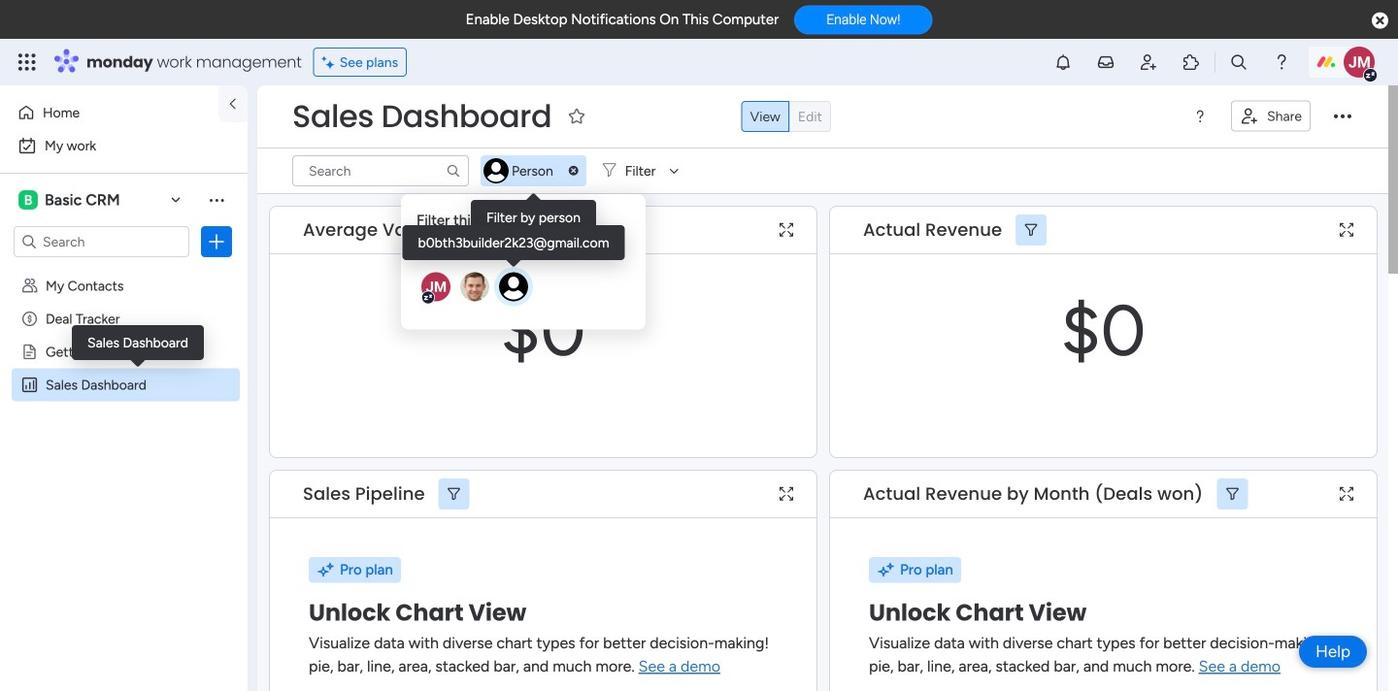 Task type: locate. For each thing, give the bounding box(es) containing it.
2 vertical spatial option
[[0, 269, 248, 273]]

None field
[[288, 96, 557, 137], [298, 218, 560, 243], [859, 218, 1008, 243], [298, 482, 430, 507], [859, 482, 1209, 507], [288, 96, 557, 137], [298, 218, 560, 243], [859, 218, 1008, 243], [298, 482, 430, 507], [859, 482, 1209, 507]]

monday marketplace image
[[1182, 52, 1202, 72]]

options image
[[207, 232, 226, 252]]

search image
[[446, 163, 461, 179]]

select product image
[[17, 52, 37, 72]]

v2 fullscreen image
[[780, 223, 794, 237], [1341, 223, 1354, 237], [1341, 487, 1354, 502]]

menu image
[[1193, 109, 1209, 124]]

share image
[[1241, 106, 1260, 126]]

None search field
[[292, 155, 469, 187]]

b0bth3builder2k23@gmail.com image
[[481, 155, 512, 187]]

workspace image
[[18, 189, 38, 211]]

add to favorites image
[[568, 106, 587, 126]]

update feed image
[[1097, 52, 1116, 72]]

banner
[[257, 85, 1389, 194]]

public board image
[[20, 343, 39, 361]]

v2 fullscreen image
[[780, 487, 794, 502]]

list box
[[0, 266, 248, 664]]

1 vertical spatial option
[[12, 130, 236, 161]]

see plans image
[[322, 51, 340, 73]]

Filter dashboard by text search field
[[292, 155, 469, 187]]

search everything image
[[1230, 52, 1249, 72]]

option
[[12, 97, 207, 128], [12, 130, 236, 161], [0, 269, 248, 273]]



Task type: describe. For each thing, give the bounding box(es) containing it.
workspace selection element
[[18, 188, 123, 212]]

dapulse close image
[[1373, 11, 1389, 31]]

more options image
[[1335, 108, 1352, 126]]

invite members image
[[1140, 52, 1159, 72]]

workspace options image
[[207, 190, 226, 210]]

public dashboard image
[[20, 376, 39, 394]]

notifications image
[[1054, 52, 1073, 72]]

jeremy miller image
[[1345, 47, 1376, 78]]

Search in workspace field
[[41, 231, 162, 253]]

arrow down image
[[663, 159, 686, 183]]

0 vertical spatial option
[[12, 97, 207, 128]]

dapulse close image
[[569, 166, 579, 176]]

help image
[[1273, 52, 1292, 72]]



Task type: vqa. For each thing, say whether or not it's contained in the screenshot.
dapulse x slim ICON
no



